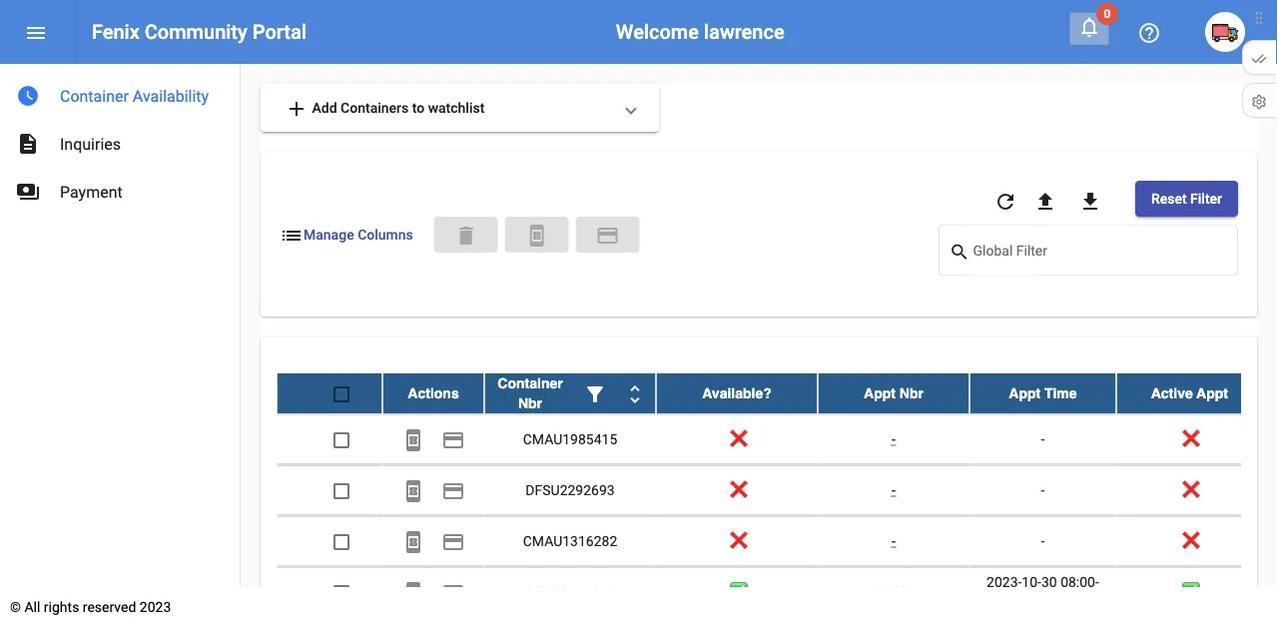 Task type: vqa. For each thing, say whether or not it's contained in the screenshot.


Task type: describe. For each thing, give the bounding box(es) containing it.
menu
[[24, 21, 48, 45]]

rights
[[44, 599, 79, 615]]

to
[[412, 99, 425, 116]]

file_upload button
[[1026, 181, 1066, 221]]

book_online button for csnu2111214
[[394, 572, 434, 612]]

watchlist
[[428, 99, 485, 116]]

©
[[10, 599, 21, 615]]

filter_alt
[[583, 382, 607, 406]]

2 row from the top
[[277, 414, 1263, 465]]

availability
[[133, 86, 209, 105]]

no color image inside menu button
[[24, 21, 48, 45]]

help_outline button
[[1130, 12, 1170, 52]]

no color image for book_online button associated with cmau1985415
[[402, 428, 426, 452]]

appt nbr
[[864, 385, 924, 401]]

30
[[1042, 573, 1058, 590]]

no color image containing payment
[[442, 581, 465, 605]]

payment for dfsu2292693
[[442, 479, 465, 503]]

file_download button
[[1071, 181, 1111, 221]]

watch_later
[[16, 84, 40, 108]]

3 appt from the left
[[1197, 385, 1229, 401]]

payment button for csnu2111214
[[434, 572, 473, 612]]

- link for cmau1316282
[[892, 532, 896, 549]]

no color image for refresh button
[[994, 190, 1018, 214]]

no color image for file_upload button
[[1034, 190, 1058, 214]]

refresh
[[994, 190, 1018, 214]]

nbr for appt nbr
[[900, 385, 924, 401]]

appt time column header
[[970, 373, 1117, 413]]

active appt
[[1151, 385, 1229, 401]]

no color image containing description
[[16, 132, 40, 156]]

book_online for cmau1985415
[[402, 428, 426, 452]]

fenix community portal
[[92, 20, 307, 43]]

list manage columns
[[280, 223, 413, 247]]

file_download
[[1079, 190, 1103, 214]]

no color image containing list
[[280, 223, 304, 247]]

actions column header
[[383, 373, 484, 413]]

notifications_none button
[[1070, 12, 1110, 45]]

portal
[[252, 20, 307, 43]]

time
[[1045, 385, 1077, 401]]

no color image for book_online button associated with csnu2111214
[[402, 581, 426, 605]]

available? column header
[[656, 373, 818, 413]]

book_online for csnu2111214
[[402, 581, 426, 605]]

container for nbr
[[498, 375, 563, 391]]

add
[[312, 99, 337, 116]]

unfold_more button
[[615, 373, 655, 413]]

no color image containing watch_later
[[16, 84, 40, 108]]

notifications_none
[[1078, 15, 1102, 39]]

2 ✅ from the left
[[1183, 583, 1197, 600]]

no color image for file_download button
[[1079, 190, 1103, 214]]

cmau1316282
[[523, 532, 618, 549]]

file_upload
[[1034, 190, 1058, 214]]

5 row from the top
[[277, 567, 1263, 618]]

08:29
[[1026, 593, 1061, 610]]

filter
[[1191, 190, 1223, 207]]

refresh button
[[986, 181, 1026, 221]]

list
[[280, 223, 304, 247]]

© all rights reserved 2023
[[10, 599, 171, 615]]

description
[[16, 132, 40, 156]]

add
[[285, 97, 309, 121]]

book_online for dfsu2292693
[[402, 479, 426, 503]]

available?
[[702, 385, 772, 401]]

****** link
[[875, 583, 913, 600]]

******
[[875, 583, 913, 600]]

lawrence
[[704, 20, 785, 43]]

payment
[[60, 182, 123, 201]]



Task type: locate. For each thing, give the bounding box(es) containing it.
active
[[1151, 385, 1193, 401]]

no color image
[[1138, 21, 1162, 45], [16, 84, 40, 108], [16, 132, 40, 156], [994, 190, 1018, 214], [1034, 190, 1058, 214], [1079, 190, 1103, 214], [525, 223, 549, 247], [583, 382, 607, 406], [623, 382, 647, 406], [402, 428, 426, 452], [402, 479, 426, 503], [402, 530, 426, 554], [402, 581, 426, 605], [442, 581, 465, 605]]

no color image containing notifications_none
[[1078, 15, 1102, 39]]

no color image containing file_download
[[1079, 190, 1103, 214]]

no color image containing search
[[949, 240, 973, 264]]

0 horizontal spatial container
[[60, 86, 129, 105]]

payment for csnu2111214
[[442, 581, 465, 605]]

reserved
[[83, 599, 136, 615]]

dfsu2292693
[[526, 482, 615, 498]]

containers
[[341, 99, 409, 116]]

no color image inside 'notifications_none' popup button
[[1078, 15, 1102, 39]]

no color image inside file_upload button
[[1034, 190, 1058, 214]]

appt inside column header
[[864, 385, 896, 401]]

welcome
[[616, 20, 699, 43]]

csnu2111214
[[525, 583, 616, 600]]

❌
[[730, 431, 744, 447], [1183, 431, 1197, 447], [730, 482, 744, 498], [1183, 482, 1197, 498], [730, 532, 744, 549], [1183, 532, 1197, 549]]

0 horizontal spatial nbr
[[518, 395, 542, 411]]

delete button
[[434, 217, 498, 253]]

2 horizontal spatial appt
[[1197, 385, 1229, 401]]

appt for appt nbr
[[864, 385, 896, 401]]

columns
[[358, 227, 413, 243]]

1 vertical spatial container
[[498, 375, 563, 391]]

payments
[[16, 180, 40, 204]]

book_online button for cmau1316282
[[394, 521, 434, 561]]

no color image for book_online button related to dfsu2292693
[[402, 479, 426, 503]]

nbr inside container nbr
[[518, 395, 542, 411]]

1 vertical spatial - link
[[892, 482, 896, 498]]

payment for cmau1985415
[[442, 428, 465, 452]]

delete
[[454, 223, 478, 247]]

community
[[145, 20, 247, 43]]

no color image containing help_outline
[[1138, 21, 1162, 45]]

1 appt from the left
[[864, 385, 896, 401]]

no color image inside filter_alt "popup button"
[[583, 382, 607, 406]]

✅
[[730, 583, 744, 600], [1183, 583, 1197, 600]]

appt for appt time
[[1009, 385, 1041, 401]]

2023-10-30 08:00- 08:29
[[987, 573, 1100, 610]]

no color image for filter_alt "popup button"
[[583, 382, 607, 406]]

no color image containing refresh
[[994, 190, 1018, 214]]

no color image for help_outline popup button
[[1138, 21, 1162, 45]]

column header containing filter_alt
[[484, 373, 656, 413]]

no color image inside help_outline popup button
[[1138, 21, 1162, 45]]

no color image inside unfold_more button
[[623, 382, 647, 406]]

2 - link from the top
[[892, 482, 896, 498]]

grid containing filter_alt
[[277, 373, 1263, 627]]

4 row from the top
[[277, 516, 1263, 567]]

3 row from the top
[[277, 465, 1263, 516]]

1 - link from the top
[[892, 431, 896, 447]]

1 horizontal spatial appt
[[1009, 385, 1041, 401]]

no color image inside file_download button
[[1079, 190, 1103, 214]]

row
[[277, 373, 1263, 414], [277, 414, 1263, 465], [277, 465, 1263, 516], [277, 516, 1263, 567], [277, 567, 1263, 618]]

08:00-
[[1061, 573, 1100, 590]]

- link for cmau1985415
[[892, 431, 896, 447]]

Global Watchlist Filter field
[[973, 246, 1228, 262]]

no color image
[[1078, 15, 1102, 39], [24, 21, 48, 45], [285, 97, 309, 121], [16, 180, 40, 204], [280, 223, 304, 247], [596, 223, 620, 247], [949, 240, 973, 264], [442, 428, 465, 452], [442, 479, 465, 503], [442, 530, 465, 554]]

2 vertical spatial - link
[[892, 532, 896, 549]]

1 horizontal spatial nbr
[[900, 385, 924, 401]]

no color image containing unfold_more
[[623, 382, 647, 406]]

all
[[24, 599, 40, 615]]

search
[[949, 241, 970, 262]]

container availability
[[60, 86, 209, 105]]

cmau1985415
[[523, 431, 618, 447]]

no color image for unfold_more button at bottom
[[623, 382, 647, 406]]

no color image containing payments
[[16, 180, 40, 204]]

grid
[[277, 373, 1263, 627]]

1 ✅ from the left
[[730, 583, 744, 600]]

payment button for cmau1985415
[[434, 419, 473, 459]]

1 horizontal spatial ✅
[[1183, 583, 1197, 600]]

book_online
[[525, 223, 549, 247], [402, 428, 426, 452], [402, 479, 426, 503], [402, 530, 426, 554], [402, 581, 426, 605]]

2023
[[140, 599, 171, 615]]

no color image containing filter_alt
[[583, 382, 607, 406]]

active appt column header
[[1117, 373, 1263, 413]]

book_online button for cmau1985415
[[394, 419, 434, 459]]

container left filter_alt "popup button"
[[498, 375, 563, 391]]

book_online for cmau1316282
[[402, 530, 426, 554]]

container nbr
[[498, 375, 563, 411]]

inquiries
[[60, 134, 121, 153]]

- link for dfsu2292693
[[892, 482, 896, 498]]

welcome lawrence
[[616, 20, 785, 43]]

navigation containing watch_later
[[0, 64, 240, 216]]

menu button
[[16, 12, 56, 52]]

payment
[[596, 223, 620, 247], [442, 428, 465, 452], [442, 479, 465, 503], [442, 530, 465, 554], [442, 581, 465, 605]]

payment button
[[576, 217, 640, 253], [434, 419, 473, 459], [434, 470, 473, 510], [434, 521, 473, 561], [434, 572, 473, 612]]

2 appt from the left
[[1009, 385, 1041, 401]]

column header
[[484, 373, 656, 413]]

nbr for container nbr
[[518, 395, 542, 411]]

- link
[[892, 431, 896, 447], [892, 482, 896, 498], [892, 532, 896, 549]]

filter_alt button
[[575, 373, 615, 413]]

no color image inside refresh button
[[994, 190, 1018, 214]]

no color image containing file_upload
[[1034, 190, 1058, 214]]

0 vertical spatial container
[[60, 86, 129, 105]]

no color image for cmau1316282's book_online button
[[402, 530, 426, 554]]

navigation
[[0, 64, 240, 216]]

add add containers to watchlist
[[285, 97, 485, 121]]

appt nbr column header
[[818, 373, 970, 413]]

no color image containing menu
[[24, 21, 48, 45]]

1 horizontal spatial container
[[498, 375, 563, 391]]

book_online button
[[505, 217, 569, 253], [394, 419, 434, 459], [394, 470, 434, 510], [394, 521, 434, 561], [394, 572, 434, 612]]

reset filter
[[1152, 190, 1223, 207]]

reset filter button
[[1136, 181, 1239, 217]]

payment for cmau1316282
[[442, 530, 465, 554]]

-
[[892, 431, 896, 447], [1041, 431, 1045, 447], [892, 482, 896, 498], [1041, 482, 1045, 498], [892, 532, 896, 549], [1041, 532, 1045, 549]]

1 row from the top
[[277, 373, 1263, 414]]

0 horizontal spatial appt
[[864, 385, 896, 401]]

row containing filter_alt
[[277, 373, 1263, 414]]

actions
[[408, 385, 459, 401]]

fenix
[[92, 20, 140, 43]]

3 - link from the top
[[892, 532, 896, 549]]

payment button for dfsu2292693
[[434, 470, 473, 510]]

reset
[[1152, 190, 1187, 207]]

container for availability
[[60, 86, 129, 105]]

2023-
[[987, 573, 1022, 590]]

nbr inside column header
[[900, 385, 924, 401]]

0 vertical spatial - link
[[892, 431, 896, 447]]

0 horizontal spatial ✅
[[730, 583, 744, 600]]

unfold_more
[[623, 382, 647, 406]]

book_online button for dfsu2292693
[[394, 470, 434, 510]]

no color image containing add
[[285, 97, 309, 121]]

container up inquiries
[[60, 86, 129, 105]]

appt
[[864, 385, 896, 401], [1009, 385, 1041, 401], [1197, 385, 1229, 401]]

nbr
[[900, 385, 924, 401], [518, 395, 542, 411]]

delete image
[[454, 223, 478, 247]]

10-
[[1022, 573, 1042, 590]]

container
[[60, 86, 129, 105], [498, 375, 563, 391]]

appt time
[[1009, 385, 1077, 401]]

help_outline
[[1138, 21, 1162, 45]]

payment button for cmau1316282
[[434, 521, 473, 561]]

manage
[[304, 227, 354, 243]]



